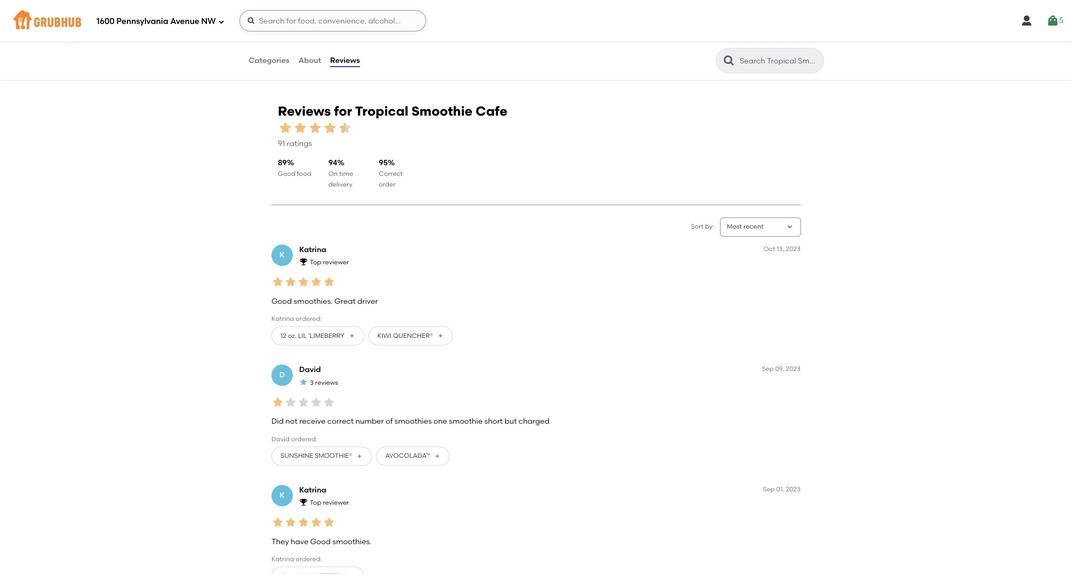 Task type: vqa. For each thing, say whether or not it's contained in the screenshot.
(copy)
no



Task type: locate. For each thing, give the bounding box(es) containing it.
star icon image
[[385, 36, 393, 44], [393, 36, 402, 44], [402, 36, 411, 44], [411, 36, 419, 44], [419, 36, 428, 44], [576, 36, 584, 44], [584, 36, 593, 44], [593, 36, 601, 44], [601, 36, 610, 44], [601, 36, 610, 44], [610, 36, 618, 44], [278, 120, 293, 135], [293, 120, 308, 135], [308, 120, 323, 135], [323, 120, 338, 135], [338, 120, 353, 135], [338, 120, 353, 135], [272, 276, 284, 289], [284, 276, 297, 289], [297, 276, 310, 289], [310, 276, 323, 289], [323, 276, 336, 289], [299, 378, 308, 387], [272, 396, 284, 409], [284, 396, 297, 409], [297, 396, 310, 409], [310, 396, 323, 409], [323, 396, 336, 409], [272, 517, 284, 530], [284, 517, 297, 530], [297, 517, 310, 530], [310, 517, 323, 530], [323, 517, 336, 530]]

top up they have good smoothies.
[[310, 500, 321, 507]]

0 vertical spatial katrina ordered:
[[272, 315, 322, 323]]

2 horizontal spatial min
[[665, 36, 677, 44]]

plus icon image right avocolada™ at the left bottom of page
[[434, 453, 441, 460]]

$0.99
[[264, 45, 280, 53]]

plus icon image right quencher®
[[438, 333, 444, 340]]

david down 'did'
[[272, 436, 290, 443]]

reviews
[[330, 56, 360, 65], [278, 104, 331, 119]]

search icon image
[[723, 54, 736, 67]]

good down 89 at the top
[[278, 170, 296, 178]]

svg image right svg icon
[[1047, 14, 1060, 27]]

ordered: up 12 oz. lil 'limeberry
[[296, 315, 322, 323]]

david up 3
[[299, 366, 321, 375]]

not
[[749, 36, 761, 44]]

1 vertical spatial katrina ordered:
[[272, 556, 322, 563]]

1 2023 from the top
[[786, 245, 801, 253]]

0 vertical spatial top
[[310, 259, 321, 267]]

0 vertical spatial reviewer
[[323, 259, 349, 267]]

k
[[280, 251, 285, 260], [280, 491, 285, 500]]

min for $0.99
[[284, 36, 295, 44]]

top reviewer up good smoothies. great driver
[[310, 259, 349, 267]]

cafe
[[476, 104, 508, 119]]

2 min from the left
[[475, 36, 486, 44]]

plus icon image right 'limeberry
[[349, 333, 355, 340]]

svg image right nw
[[218, 18, 224, 25]]

delivery inside 30–40 min $2.99 delivery
[[471, 45, 495, 53]]

delivery right $2.99 on the top
[[471, 45, 495, 53]]

smoothies.
[[294, 297, 333, 306], [333, 538, 372, 547]]

delivery for 30–40 min $2.99 delivery
[[471, 45, 495, 53]]

12
[[281, 332, 287, 340]]

1 katrina ordered: from the top
[[272, 315, 322, 323]]

katrina ordered: down have
[[272, 556, 322, 563]]

delivery inside the 94 on time delivery
[[329, 181, 353, 188]]

1 vertical spatial ratings
[[287, 139, 312, 148]]

1 horizontal spatial min
[[475, 36, 486, 44]]

20–35 up $0.99
[[264, 36, 282, 44]]

delivery inside 20–35 min $1.99 delivery
[[661, 45, 685, 53]]

1 horizontal spatial david
[[299, 366, 321, 375]]

0 vertical spatial k
[[280, 251, 285, 260]]

3 min from the left
[[665, 36, 677, 44]]

0 vertical spatial sep
[[762, 366, 774, 373]]

correct
[[379, 170, 403, 178]]

top reviewer for good
[[310, 500, 349, 507]]

have
[[291, 538, 309, 547]]

svg image inside 5 'button'
[[1047, 14, 1060, 27]]

wawa
[[264, 8, 290, 19]]

0 horizontal spatial min
[[284, 36, 295, 44]]

1 trophy icon image from the top
[[299, 258, 308, 266]]

1600 pennsylvania avenue nw
[[97, 16, 216, 26]]

by:
[[705, 223, 715, 231]]

katrina
[[299, 245, 326, 254], [272, 315, 294, 323], [299, 486, 326, 495], [272, 556, 294, 563]]

min inside 20–35 min $1.99 delivery
[[665, 36, 677, 44]]

trophy icon image
[[299, 258, 308, 266], [299, 498, 308, 507]]

did not receive correct number of smoothies   one smoothie short but charged
[[272, 417, 550, 426]]

0 vertical spatial top reviewer
[[310, 259, 349, 267]]

ordered: for have
[[296, 556, 322, 563]]

time
[[339, 170, 353, 178]]

2 2023 from the top
[[786, 366, 801, 373]]

ordered: up sunshine
[[291, 436, 318, 443]]

2 trophy icon image from the top
[[299, 498, 308, 507]]

reviewer for great
[[323, 259, 349, 267]]

2023 right 13,
[[786, 245, 801, 253]]

1 vertical spatial sep
[[763, 486, 775, 493]]

1 horizontal spatial 20–35
[[645, 36, 664, 44]]

reviews up 91 ratings
[[278, 104, 331, 119]]

bagels
[[279, 23, 300, 30]]

about
[[299, 56, 321, 65]]

sep for they have good smoothies.
[[763, 486, 775, 493]]

katrina down they
[[272, 556, 294, 563]]

smoothies. right have
[[333, 538, 372, 547]]

order
[[379, 181, 396, 188]]

reviews right about
[[330, 56, 360, 65]]

delivery for 20–35 min $1.99 delivery
[[661, 45, 685, 53]]

20–35
[[264, 36, 282, 44], [645, 36, 664, 44]]

sep
[[762, 366, 774, 373], [763, 486, 775, 493]]

smoothies. left great at the bottom left
[[294, 297, 333, 306]]

0 horizontal spatial 20–35
[[264, 36, 282, 44]]

plus icon image inside 12 oz. lil 'limeberry button
[[349, 333, 355, 340]]

plus icon image inside kiwi quencher® button
[[438, 333, 444, 340]]

20–35 for $1.99
[[645, 36, 664, 44]]

0 vertical spatial ordered:
[[296, 315, 322, 323]]

quencher®
[[393, 332, 433, 340]]

1 min from the left
[[284, 36, 295, 44]]

Sort by: field
[[727, 223, 764, 232]]

good inside '89 good food'
[[278, 170, 296, 178]]

plus icon image inside "sunshine smoothie®" button
[[357, 453, 363, 460]]

david ordered:
[[272, 436, 318, 443]]

1 reviewer from the top
[[323, 259, 349, 267]]

ordered:
[[296, 315, 322, 323], [291, 436, 318, 443], [296, 556, 322, 563]]

1 vertical spatial top reviewer
[[310, 500, 349, 507]]

svg image
[[1047, 14, 1060, 27], [247, 17, 255, 25], [218, 18, 224, 25]]

sep left 09,
[[762, 366, 774, 373]]

20–35 min $1.99 delivery
[[645, 36, 685, 53]]

Search Tropical Smoothie Cafe  search field
[[739, 56, 821, 66]]

2 20–35 from the left
[[645, 36, 664, 44]]

2 katrina ordered: from the top
[[272, 556, 322, 563]]

top
[[310, 259, 321, 267], [310, 500, 321, 507]]

sep 01, 2023
[[763, 486, 801, 493]]

reviews for reviews
[[330, 56, 360, 65]]

12 oz. lil 'limeberry
[[281, 332, 344, 340]]

min
[[284, 36, 295, 44], [475, 36, 486, 44], [665, 36, 677, 44]]

good up 12
[[272, 297, 292, 306]]

reviewer up they have good smoothies.
[[323, 500, 349, 507]]

20–35 inside 20–35 min $1.99 delivery
[[645, 36, 664, 44]]

1 vertical spatial reviews
[[278, 104, 331, 119]]

2023 for did not receive correct number of smoothies   one smoothie short but charged
[[786, 366, 801, 373]]

12 oz. lil 'limeberry button
[[272, 327, 364, 346]]

0 vertical spatial trophy icon image
[[299, 258, 308, 266]]

delivery for 20–35 min $0.99 delivery
[[281, 45, 305, 53]]

reviewer up great at the bottom left
[[323, 259, 349, 267]]

1 top from the top
[[310, 259, 321, 267]]

2 reviewer from the top
[[323, 500, 349, 507]]

1 vertical spatial 2023
[[786, 366, 801, 373]]

plus icon image for sunshine smoothie®
[[357, 453, 363, 460]]

sunshine
[[281, 453, 313, 460]]

svg image
[[1021, 14, 1033, 27]]

0 vertical spatial ratings
[[787, 36, 809, 44]]

ratings right enough
[[787, 36, 809, 44]]

Search for food, convenience, alcohol... search field
[[239, 10, 426, 31]]

3
[[310, 379, 314, 387]]

trophy icon image up have
[[299, 498, 308, 507]]

reviews inside button
[[330, 56, 360, 65]]

plus icon image right smoothie®
[[357, 453, 363, 460]]

2 vertical spatial 2023
[[786, 486, 801, 493]]

delivery up about
[[281, 45, 305, 53]]

trophy icon image up good smoothies. great driver
[[299, 258, 308, 266]]

1 20–35 from the left
[[264, 36, 282, 44]]

great
[[335, 297, 356, 306]]

top up good smoothies. great driver
[[310, 259, 321, 267]]

sort by:
[[691, 223, 715, 231]]

lil
[[298, 332, 307, 340]]

did
[[272, 417, 284, 426]]

delivery inside 20–35 min $0.99 delivery
[[281, 45, 305, 53]]

2 horizontal spatial svg image
[[1047, 14, 1060, 27]]

plus icon image for avocolada™
[[434, 453, 441, 460]]

2023 right 09,
[[786, 366, 801, 373]]

0 vertical spatial reviews
[[330, 56, 360, 65]]

ratings
[[787, 36, 809, 44], [287, 139, 312, 148]]

top reviewer
[[310, 259, 349, 267], [310, 500, 349, 507]]

0 vertical spatial 2023
[[786, 245, 801, 253]]

20–35 inside 20–35 min $0.99 delivery
[[264, 36, 282, 44]]

reviewer for good
[[323, 500, 349, 507]]

driver
[[358, 297, 378, 306]]

main navigation navigation
[[0, 0, 1073, 42]]

94
[[329, 159, 337, 168]]

good right have
[[310, 538, 331, 547]]

1 vertical spatial reviewer
[[323, 500, 349, 507]]

2023
[[786, 245, 801, 253], [786, 366, 801, 373], [786, 486, 801, 493]]

good
[[278, 170, 296, 178], [272, 297, 292, 306], [310, 538, 331, 547]]

1 vertical spatial top
[[310, 500, 321, 507]]

2023 for they have good smoothies.
[[786, 486, 801, 493]]

delivery right $1.99
[[661, 45, 685, 53]]

correct
[[327, 417, 354, 426]]

1 vertical spatial k
[[280, 491, 285, 500]]

min inside 20–35 min $0.99 delivery
[[284, 36, 295, 44]]

sep for did not receive correct number of smoothies   one smoothie short but charged
[[762, 366, 774, 373]]

1 top reviewer from the top
[[310, 259, 349, 267]]

ordered: down have
[[296, 556, 322, 563]]

min inside 30–40 min $2.99 delivery
[[475, 36, 486, 44]]

reviewer
[[323, 259, 349, 267], [323, 500, 349, 507]]

svg image left subscription pass icon
[[247, 17, 255, 25]]

plus icon image inside avocolada™ button
[[434, 453, 441, 460]]

'limeberry
[[308, 332, 344, 340]]

2 top from the top
[[310, 500, 321, 507]]

91
[[278, 139, 285, 148]]

on
[[329, 170, 338, 178]]

0 vertical spatial good
[[278, 170, 296, 178]]

01,
[[777, 486, 785, 493]]

2 k from the top
[[280, 491, 285, 500]]

k for good
[[280, 251, 285, 260]]

30–40 min $2.99 delivery
[[454, 36, 495, 53]]

89
[[278, 159, 287, 168]]

20–35 min $0.99 delivery
[[264, 36, 305, 53]]

0 vertical spatial david
[[299, 366, 321, 375]]

1 vertical spatial trophy icon image
[[299, 498, 308, 507]]

delivery
[[281, 45, 305, 53], [471, 45, 495, 53], [661, 45, 685, 53], [329, 181, 353, 188]]

30–40
[[454, 36, 473, 44]]

david
[[299, 366, 321, 375], [272, 436, 290, 443]]

nw
[[201, 16, 216, 26]]

top reviewer up they have good smoothies.
[[310, 500, 349, 507]]

wawa link
[[264, 8, 428, 20]]

reviews
[[315, 379, 338, 387]]

katrina ordered: for smoothies.
[[272, 315, 322, 323]]

0 horizontal spatial david
[[272, 436, 290, 443]]

1 vertical spatial ordered:
[[291, 436, 318, 443]]

2023 right 01,
[[786, 486, 801, 493]]

david for david ordered:
[[272, 436, 290, 443]]

ordered: for not
[[291, 436, 318, 443]]

2 top reviewer from the top
[[310, 500, 349, 507]]

reviews for reviews for tropical smoothie cafe
[[278, 104, 331, 119]]

enough
[[762, 36, 786, 44]]

katrina ordered:
[[272, 315, 322, 323], [272, 556, 322, 563]]

delivery down time
[[329, 181, 353, 188]]

91 ratings
[[278, 139, 312, 148]]

1 k from the top
[[280, 251, 285, 260]]

ratings right 91
[[287, 139, 312, 148]]

2 vertical spatial ordered:
[[296, 556, 322, 563]]

plus icon image
[[349, 333, 355, 340], [438, 333, 444, 340], [357, 453, 363, 460], [434, 453, 441, 460]]

sep left 01,
[[763, 486, 775, 493]]

min for $2.99
[[475, 36, 486, 44]]

20–35 up $1.99
[[645, 36, 664, 44]]

3 2023 from the top
[[786, 486, 801, 493]]

2 vertical spatial good
[[310, 538, 331, 547]]

for
[[334, 104, 352, 119]]

categories button
[[248, 42, 290, 80]]

1 vertical spatial david
[[272, 436, 290, 443]]

katrina ordered: up oz.
[[272, 315, 322, 323]]



Task type: describe. For each thing, give the bounding box(es) containing it.
good smoothies. great driver
[[272, 297, 378, 306]]

95
[[379, 159, 388, 168]]

5 button
[[1047, 11, 1064, 30]]

smoothie
[[412, 104, 473, 119]]

2023 for good smoothies. great driver
[[786, 245, 801, 253]]

katrina down 'sunshine smoothie®'
[[299, 486, 326, 495]]

they
[[272, 538, 289, 547]]

short
[[485, 417, 503, 426]]

they have good smoothies.
[[272, 538, 372, 547]]

sep 09, 2023
[[762, 366, 801, 373]]

sort
[[691, 223, 704, 231]]

3 reviews
[[310, 379, 338, 387]]

number
[[356, 417, 384, 426]]

smoothie®
[[315, 453, 352, 460]]

avenue
[[170, 16, 199, 26]]

sunshine smoothie®
[[281, 453, 352, 460]]

min for $1.99
[[665, 36, 677, 44]]

tropical
[[355, 104, 409, 119]]

delivery for 94 on time delivery
[[329, 181, 353, 188]]

not enough ratings
[[749, 36, 809, 44]]

95 correct order
[[379, 159, 403, 188]]

pennsylvania
[[117, 16, 168, 26]]

katrina ordered: for have
[[272, 556, 322, 563]]

receive
[[299, 417, 326, 426]]

smoothies
[[395, 417, 432, 426]]

1600
[[97, 16, 115, 26]]

top reviewer for great
[[310, 259, 349, 267]]

sunshine smoothie® button
[[272, 447, 372, 466]]

89 good food
[[278, 159, 311, 178]]

ordered: for smoothies.
[[296, 315, 322, 323]]

kiwi quencher®
[[378, 332, 433, 340]]

but
[[505, 417, 517, 426]]

katrina up 12
[[272, 315, 294, 323]]

13,
[[777, 245, 785, 253]]

david for david
[[299, 366, 321, 375]]

k for they
[[280, 491, 285, 500]]

not
[[286, 417, 298, 426]]

plus icon image for kiwi quencher®
[[438, 333, 444, 340]]

subscription pass image
[[264, 22, 274, 31]]

5
[[1060, 16, 1064, 25]]

katrina up good smoothies. great driver
[[299, 245, 326, 254]]

avocolada™ button
[[376, 447, 450, 466]]

trophy icon image for have
[[299, 498, 308, 507]]

$2.99
[[454, 45, 470, 53]]

categories
[[249, 56, 290, 65]]

smoothie
[[449, 417, 483, 426]]

0 horizontal spatial ratings
[[287, 139, 312, 148]]

$1.99
[[645, 45, 659, 53]]

0 horizontal spatial svg image
[[218, 18, 224, 25]]

oz.
[[288, 332, 297, 340]]

top for have
[[310, 500, 321, 507]]

1 horizontal spatial ratings
[[787, 36, 809, 44]]

1 vertical spatial smoothies.
[[333, 538, 372, 547]]

reviews button
[[330, 42, 361, 80]]

20–35 for $0.99
[[264, 36, 282, 44]]

d
[[279, 371, 285, 380]]

plus icon image for 12 oz. lil 'limeberry
[[349, 333, 355, 340]]

oct 13, 2023
[[764, 245, 801, 253]]

recent
[[744, 223, 764, 231]]

09,
[[776, 366, 785, 373]]

food
[[297, 170, 311, 178]]

kiwi
[[378, 332, 392, 340]]

one
[[434, 417, 447, 426]]

94 on time delivery
[[329, 159, 353, 188]]

1 vertical spatial good
[[272, 297, 292, 306]]

kiwi quencher® button
[[368, 327, 453, 346]]

reviews for tropical smoothie cafe
[[278, 104, 508, 119]]

of
[[386, 417, 393, 426]]

trophy icon image for smoothies.
[[299, 258, 308, 266]]

avocolada™
[[386, 453, 430, 460]]

0 vertical spatial smoothies.
[[294, 297, 333, 306]]

caret down icon image
[[786, 223, 795, 232]]

top for smoothies.
[[310, 259, 321, 267]]

most recent
[[727, 223, 764, 231]]

1 horizontal spatial svg image
[[247, 17, 255, 25]]

about button
[[298, 42, 322, 80]]

oct
[[764, 245, 775, 253]]

charged
[[519, 417, 550, 426]]

most
[[727, 223, 742, 231]]



